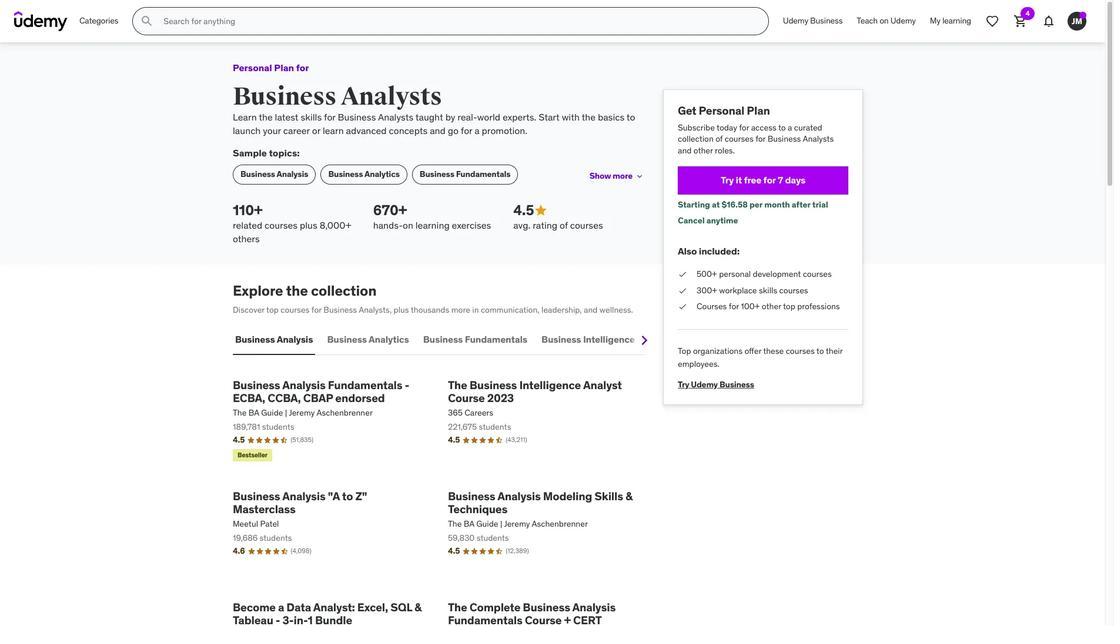 Task type: locate. For each thing, give the bounding box(es) containing it.
for up business analysis button
[[311, 304, 322, 315]]

xsmall image inside show more button
[[635, 171, 644, 181]]

2 horizontal spatial and
[[678, 145, 692, 156]]

world
[[477, 111, 500, 123]]

0 vertical spatial intelligence
[[583, 333, 635, 345]]

the inside explore the collection discover top courses for business analysts, plus thousands more in communication, leadership, and wellness.
[[286, 282, 308, 300]]

(12,389)
[[506, 547, 529, 555]]

business fundamentals down go
[[420, 169, 511, 179]]

the business intelligence analyst course 2023 365 careers 221,675 students
[[448, 378, 622, 432]]

business analytics down the 'advanced'
[[328, 169, 400, 179]]

to right basics on the right top
[[627, 111, 635, 123]]

a left data
[[278, 600, 284, 614]]

0 horizontal spatial and
[[430, 125, 446, 136]]

a left the curated
[[788, 122, 792, 133]]

personal
[[719, 269, 751, 279]]

0 horizontal spatial learning
[[415, 219, 450, 231]]

analysts inside learn the latest skills for business analysts taught by real-world experts. start with the basics to launch your career or learn advanced concepts and go for a promotion.
[[378, 111, 413, 123]]

1 vertical spatial analytics
[[369, 333, 409, 345]]

12389 reviews element
[[506, 547, 529, 556]]

1 horizontal spatial aschenbrenner
[[532, 519, 588, 529]]

1 horizontal spatial on
[[880, 15, 889, 26]]

plus inside 110+ related courses plus 8,000+ others
[[300, 219, 317, 231]]

|
[[285, 407, 287, 418], [500, 519, 502, 529]]

analytics up '670+'
[[365, 169, 400, 179]]

1 horizontal spatial a
[[475, 125, 480, 136]]

analysis inside "business analysis fundamentals - ecba, ccba, cbap endorsed the ba guide | jeremy aschenbrenner 189,781 students"
[[282, 378, 326, 392]]

become a data analyst: excel, sql & tableau - 3-in-1 bundle
[[233, 600, 422, 626]]

for down access
[[756, 134, 766, 144]]

guide down techniques
[[476, 519, 498, 529]]

&
[[626, 489, 633, 503], [414, 600, 422, 614]]

techniques
[[448, 502, 508, 516]]

business analytics down analysts, at the left of page
[[327, 333, 409, 345]]

2 horizontal spatial udemy
[[890, 15, 916, 26]]

other right the 100+
[[762, 301, 781, 312]]

the left complete
[[448, 600, 467, 614]]

business up meetul
[[233, 489, 280, 503]]

collection up analysts, at the left of page
[[311, 282, 377, 300]]

1 vertical spatial skills
[[759, 285, 777, 295]]

analytics inside button
[[369, 333, 409, 345]]

analysis inside the complete business analysis fundamentals course + cert
[[572, 600, 616, 614]]

business analysis "a to z" masterclass meetul patel 19,686 students
[[233, 489, 367, 543]]

to inside get personal plan subscribe today for access to a curated collection of courses for business analysts and other roles.
[[778, 122, 786, 133]]

xsmall image
[[678, 285, 687, 296]]

try down employees.
[[678, 379, 689, 390]]

sample topics:
[[233, 147, 300, 159]]

modeling
[[543, 489, 592, 503]]

1 vertical spatial business fundamentals
[[423, 333, 527, 345]]

business inside get personal plan subscribe today for access to a curated collection of courses for business analysts and other roles.
[[768, 134, 801, 144]]

the inside "business analysis fundamentals - ecba, ccba, cbap endorsed the ba guide | jeremy aschenbrenner 189,781 students"
[[233, 407, 247, 418]]

300+ workplace skills courses
[[697, 285, 808, 295]]

1 vertical spatial other
[[762, 301, 781, 312]]

0 horizontal spatial jeremy
[[289, 407, 315, 418]]

43211 reviews element
[[506, 436, 527, 445]]

start
[[539, 111, 560, 123]]

analytics for the business analytics link
[[365, 169, 400, 179]]

courses down today at the top of page
[[725, 134, 754, 144]]

top
[[678, 346, 691, 356]]

promotion.
[[482, 125, 527, 136]]

plan inside get personal plan subscribe today for access to a curated collection of courses for business analysts and other roles.
[[747, 103, 770, 118]]

of right rating
[[560, 219, 568, 231]]

jeremy inside 'business analysis modeling skills & techniques the ba guide | jeremy aschenbrenner 59,830 students'
[[504, 519, 530, 529]]

1 horizontal spatial intelligence
[[583, 333, 635, 345]]

1 horizontal spatial of
[[716, 134, 723, 144]]

top inside explore the collection discover top courses for business analysts, plus thousands more in communication, leadership, and wellness.
[[266, 304, 279, 315]]

business analysis down sample topics: on the top left of page
[[240, 169, 308, 179]]

analysis inside button
[[277, 333, 313, 345]]

business analytics link
[[321, 164, 407, 184]]

guide
[[261, 407, 283, 418], [476, 519, 498, 529]]

1 vertical spatial collection
[[311, 282, 377, 300]]

cancel
[[678, 215, 705, 226]]

try left it
[[721, 174, 734, 186]]

0 vertical spatial -
[[405, 378, 409, 392]]

the up 59,830
[[448, 519, 462, 529]]

try
[[721, 174, 734, 186], [678, 379, 689, 390]]

1 horizontal spatial the
[[286, 282, 308, 300]]

business analytics
[[328, 169, 400, 179], [327, 333, 409, 345]]

0 vertical spatial collection
[[678, 134, 714, 144]]

fundamentals
[[456, 169, 511, 179], [465, 333, 527, 345], [328, 378, 402, 392], [448, 613, 522, 626]]

business inside 'business analysis "a to z" masterclass meetul patel 19,686 students'
[[233, 489, 280, 503]]

course up the 365
[[448, 391, 485, 405]]

1 vertical spatial aschenbrenner
[[532, 519, 588, 529]]

1 horizontal spatial ba
[[464, 519, 474, 529]]

Search for anything text field
[[161, 11, 754, 31]]

1 horizontal spatial plus
[[394, 304, 409, 315]]

2023
[[487, 391, 514, 405]]

collection down subscribe at right
[[678, 134, 714, 144]]

0 horizontal spatial personal
[[233, 62, 272, 73]]

jeremy inside "business analysis fundamentals - ecba, ccba, cbap endorsed the ba guide | jeremy aschenbrenner 189,781 students"
[[289, 407, 315, 418]]

business left "cert"
[[523, 600, 570, 614]]

1 horizontal spatial guide
[[476, 519, 498, 529]]

1 vertical spatial jeremy
[[504, 519, 530, 529]]

to inside 'business analysis "a to z" masterclass meetul patel 19,686 students'
[[342, 489, 353, 503]]

per
[[750, 199, 763, 210]]

to right the "a
[[342, 489, 353, 503]]

learning inside 670+ hands-on learning exercises
[[415, 219, 450, 231]]

show more
[[589, 171, 633, 181]]

the up your
[[259, 111, 273, 123]]

free
[[744, 174, 761, 186]]

0 vertical spatial ba
[[249, 407, 259, 418]]

1 vertical spatial intelligence
[[519, 378, 581, 392]]

0 horizontal spatial plus
[[300, 219, 317, 231]]

0 horizontal spatial course
[[448, 391, 485, 405]]

complete
[[470, 600, 520, 614]]

for down real-
[[461, 125, 472, 136]]

1 horizontal spatial personal
[[699, 103, 744, 118]]

also included:
[[678, 245, 740, 257]]

guide inside 'business analysis modeling skills & techniques the ba guide | jeremy aschenbrenner 59,830 students'
[[476, 519, 498, 529]]

become a data analyst: excel, sql & tableau - 3-in-1 bundle link
[[233, 600, 429, 626]]

3-
[[283, 613, 294, 626]]

a inside get personal plan subscribe today for access to a curated collection of courses for business analysts and other roles.
[[788, 122, 792, 133]]

meetul
[[233, 519, 258, 529]]

organizations
[[693, 346, 743, 356]]

1 vertical spatial more
[[451, 304, 470, 315]]

| down techniques
[[500, 519, 502, 529]]

1 vertical spatial on
[[403, 219, 413, 231]]

collection
[[678, 134, 714, 144], [311, 282, 377, 300]]

0 horizontal spatial on
[[403, 219, 413, 231]]

starting at $16.58 per month after trial cancel anytime
[[678, 199, 828, 226]]

4.5 for business analysis fundamentals - ecba, ccba, cbap endorsed
[[233, 435, 245, 445]]

learning left "exercises"
[[415, 219, 450, 231]]

other
[[694, 145, 713, 156], [762, 301, 781, 312]]

students down patel
[[260, 532, 292, 543]]

try inside try it free for 7 days 'link'
[[721, 174, 734, 186]]

to left their
[[817, 346, 824, 356]]

| inside "business analysis fundamentals - ecba, ccba, cbap endorsed the ba guide | jeremy aschenbrenner 189,781 students"
[[285, 407, 287, 418]]

jeremy down cbap
[[289, 407, 315, 418]]

business left analysts, at the left of page
[[324, 304, 357, 315]]

1 horizontal spatial more
[[613, 171, 633, 181]]

tab navigation element
[[233, 325, 658, 355]]

more inside button
[[613, 171, 633, 181]]

business analytics inside button
[[327, 333, 409, 345]]

0 vertical spatial course
[[448, 391, 485, 405]]

top left professions
[[783, 301, 795, 312]]

1 vertical spatial -
[[276, 613, 280, 626]]

launch
[[233, 125, 261, 136]]

xsmall image down xsmall icon
[[678, 301, 687, 313]]

to
[[627, 111, 635, 123], [778, 122, 786, 133], [817, 346, 824, 356], [342, 489, 353, 503]]

try inside try udemy business link
[[678, 379, 689, 390]]

0 horizontal spatial a
[[278, 600, 284, 614]]

analysts
[[341, 82, 442, 112], [378, 111, 413, 123], [803, 134, 834, 144]]

my
[[930, 15, 940, 26]]

skills up courses for 100+ other top professions
[[759, 285, 777, 295]]

ba up 59,830
[[464, 519, 474, 529]]

4.5
[[513, 201, 534, 219], [233, 435, 245, 445], [448, 435, 460, 445], [448, 546, 460, 556]]

1 horizontal spatial |
[[500, 519, 502, 529]]

1 vertical spatial plus
[[394, 304, 409, 315]]

course left +
[[525, 613, 562, 626]]

4 link
[[1006, 7, 1035, 35]]

the for collection
[[286, 282, 308, 300]]

xsmall image for 500+
[[678, 269, 687, 280]]

0 vertical spatial plan
[[274, 62, 294, 73]]

course inside the complete business analysis fundamentals course + cert
[[525, 613, 562, 626]]

on down '670+'
[[403, 219, 413, 231]]

more left in
[[451, 304, 470, 315]]

1 vertical spatial plan
[[747, 103, 770, 118]]

7
[[778, 174, 783, 186]]

analytics down analysts, at the left of page
[[369, 333, 409, 345]]

udemy business
[[783, 15, 843, 26]]

2 vertical spatial xsmall image
[[678, 301, 687, 313]]

0 vertical spatial business fundamentals
[[420, 169, 511, 179]]

business down top organizations offer these courses to their employees.
[[720, 379, 754, 390]]

to right access
[[778, 122, 786, 133]]

0 vertical spatial more
[[613, 171, 633, 181]]

of inside get personal plan subscribe today for access to a curated collection of courses for business analysts and other roles.
[[716, 134, 723, 144]]

courses down development
[[779, 285, 808, 295]]

a down real-
[[475, 125, 480, 136]]

0 vertical spatial &
[[626, 489, 633, 503]]

0 horizontal spatial intelligence
[[519, 378, 581, 392]]

1 horizontal spatial collection
[[678, 134, 714, 144]]

guide down ccba,
[[261, 407, 283, 418]]

more inside explore the collection discover top courses for business analysts, plus thousands more in communication, leadership, and wellness.
[[451, 304, 470, 315]]

4.5 down 59,830
[[448, 546, 460, 556]]

aschenbrenner down endorsed
[[317, 407, 373, 418]]

0 vertical spatial other
[[694, 145, 713, 156]]

1 vertical spatial and
[[678, 145, 692, 156]]

0 horizontal spatial aschenbrenner
[[317, 407, 373, 418]]

skills up or
[[301, 111, 322, 123]]

0 vertical spatial xsmall image
[[635, 171, 644, 181]]

students inside "business analysis fundamentals - ecba, ccba, cbap endorsed the ba guide | jeremy aschenbrenner 189,781 students"
[[262, 421, 294, 432]]

categories
[[79, 15, 118, 26]]

and down subscribe at right
[[678, 145, 692, 156]]

$16.58
[[722, 199, 748, 210]]

intelligence
[[583, 333, 635, 345], [519, 378, 581, 392]]

| down ccba,
[[285, 407, 287, 418]]

students inside 'business analysis "a to z" masterclass meetul patel 19,686 students'
[[260, 532, 292, 543]]

0 horizontal spatial the
[[259, 111, 273, 123]]

intelligence down wellness.
[[583, 333, 635, 345]]

personal plan for
[[233, 62, 309, 73]]

1 horizontal spatial other
[[762, 301, 781, 312]]

plus left 8,000+
[[300, 219, 317, 231]]

patel
[[260, 519, 279, 529]]

1 horizontal spatial plan
[[747, 103, 770, 118]]

1 vertical spatial &
[[414, 600, 422, 614]]

4.5 up avg. at the left top
[[513, 201, 534, 219]]

jeremy up (12,389)
[[504, 519, 530, 529]]

- right endorsed
[[405, 378, 409, 392]]

students up (12,389)
[[477, 532, 509, 543]]

learning right my
[[942, 15, 971, 26]]

221,675
[[448, 421, 477, 432]]

the up 189,781
[[233, 407, 247, 418]]

business analysis for business analysis button
[[235, 333, 313, 345]]

business down thousands
[[423, 333, 463, 345]]

110+ related courses plus 8,000+ others
[[233, 201, 351, 244]]

0 vertical spatial learning
[[942, 15, 971, 26]]

for inside explore the collection discover top courses for business analysts, plus thousands more in communication, leadership, and wellness.
[[311, 304, 322, 315]]

1 vertical spatial course
[[525, 613, 562, 626]]

aschenbrenner inside "business analysis fundamentals - ecba, ccba, cbap endorsed the ba guide | jeremy aschenbrenner 189,781 students"
[[317, 407, 373, 418]]

medium image
[[534, 203, 548, 217]]

other left the roles.
[[694, 145, 713, 156]]

1 vertical spatial ba
[[464, 519, 474, 529]]

for inside 'link'
[[763, 174, 776, 186]]

the up the 365
[[448, 378, 467, 392]]

0 horizontal spatial try
[[678, 379, 689, 390]]

2 horizontal spatial a
[[788, 122, 792, 133]]

try udemy business
[[678, 379, 754, 390]]

4098 reviews element
[[291, 547, 311, 556]]

xsmall image up xsmall icon
[[678, 269, 687, 280]]

1 vertical spatial business analysis
[[235, 333, 313, 345]]

top right the discover
[[266, 304, 279, 315]]

0 vertical spatial skills
[[301, 111, 322, 123]]

teach on udemy link
[[850, 7, 923, 35]]

0 horizontal spatial -
[[276, 613, 280, 626]]

business intelligence button
[[539, 325, 637, 354]]

1 vertical spatial xsmall image
[[678, 269, 687, 280]]

1 vertical spatial business analytics
[[327, 333, 409, 345]]

0 horizontal spatial of
[[560, 219, 568, 231]]

business analysis down the discover
[[235, 333, 313, 345]]

business fundamentals inside "button"
[[423, 333, 527, 345]]

1 horizontal spatial learning
[[942, 15, 971, 26]]

related
[[233, 219, 262, 231]]

for left the 7
[[763, 174, 776, 186]]

business fundamentals down in
[[423, 333, 527, 345]]

intelligence right 2023
[[519, 378, 581, 392]]

hands-
[[373, 219, 403, 231]]

aschenbrenner
[[317, 407, 373, 418], [532, 519, 588, 529]]

and left go
[[430, 125, 446, 136]]

-
[[405, 378, 409, 392], [276, 613, 280, 626]]

udemy image
[[14, 11, 68, 31]]

0 vertical spatial of
[[716, 134, 723, 144]]

of up the roles.
[[716, 134, 723, 144]]

courses inside 110+ related courses plus 8,000+ others
[[265, 219, 298, 231]]

0 horizontal spatial other
[[694, 145, 713, 156]]

1 horizontal spatial and
[[584, 304, 598, 315]]

2 vertical spatial and
[[584, 304, 598, 315]]

show more button
[[589, 164, 644, 188]]

tableau
[[233, 613, 273, 626]]

top for collection
[[266, 304, 279, 315]]

1 horizontal spatial course
[[525, 613, 562, 626]]

plus right analysts, at the left of page
[[394, 304, 409, 315]]

courses inside top organizations offer these courses to their employees.
[[786, 346, 815, 356]]

0 horizontal spatial ba
[[249, 407, 259, 418]]

plan up access
[[747, 103, 770, 118]]

ba down ecba, on the bottom of page
[[249, 407, 259, 418]]

business analysis inside button
[[235, 333, 313, 345]]

business up careers
[[470, 378, 517, 392]]

1 horizontal spatial top
[[783, 301, 795, 312]]

business analysis inside "link"
[[240, 169, 308, 179]]

courses inside explore the collection discover top courses for business analysts, plus thousands more in communication, leadership, and wellness.
[[281, 304, 309, 315]]

4.5 down '221,675'
[[448, 435, 460, 445]]

1 horizontal spatial udemy
[[783, 15, 808, 26]]

0 horizontal spatial |
[[285, 407, 287, 418]]

z"
[[355, 489, 367, 503]]

courses up business analysis button
[[281, 304, 309, 315]]

business analysis fundamentals - ecba, ccba, cbap endorsed link
[[233, 378, 429, 405]]

students inside 'business analysis modeling skills & techniques the ba guide | jeremy aschenbrenner 59,830 students'
[[477, 532, 509, 543]]

the right explore
[[286, 282, 308, 300]]

subscribe
[[678, 122, 715, 133]]

0 vertical spatial plus
[[300, 219, 317, 231]]

& right skills
[[626, 489, 633, 503]]

0 horizontal spatial more
[[451, 304, 470, 315]]

xsmall image right show more
[[635, 171, 644, 181]]

on right teach
[[880, 15, 889, 26]]

0 vertical spatial business analysis
[[240, 169, 308, 179]]

other inside get personal plan subscribe today for access to a curated collection of courses for business analysts and other roles.
[[694, 145, 713, 156]]

0 horizontal spatial &
[[414, 600, 422, 614]]

0 horizontal spatial udemy
[[691, 379, 718, 390]]

top
[[783, 301, 795, 312], [266, 304, 279, 315]]

analysis inside 'business analysis "a to z" masterclass meetul patel 19,686 students'
[[282, 489, 326, 503]]

xsmall image
[[635, 171, 644, 181], [678, 269, 687, 280], [678, 301, 687, 313]]

& right sql
[[414, 600, 422, 614]]

0 vertical spatial analytics
[[365, 169, 400, 179]]

top for 100+
[[783, 301, 795, 312]]

analytics
[[365, 169, 400, 179], [369, 333, 409, 345]]

ba inside "business analysis fundamentals - ecba, ccba, cbap endorsed the ba guide | jeremy aschenbrenner 189,781 students"
[[249, 407, 259, 418]]

wellness.
[[600, 304, 633, 315]]

business fundamentals for business fundamentals "button"
[[423, 333, 527, 345]]

1 horizontal spatial jeremy
[[504, 519, 530, 529]]

business down access
[[768, 134, 801, 144]]

on
[[880, 15, 889, 26], [403, 219, 413, 231]]

0 vertical spatial business analytics
[[328, 169, 400, 179]]

at
[[712, 199, 720, 210]]

0 vertical spatial jeremy
[[289, 407, 315, 418]]

fundamentals inside the complete business analysis fundamentals course + cert
[[448, 613, 522, 626]]

0 vertical spatial aschenbrenner
[[317, 407, 373, 418]]

xsmall image for courses
[[678, 301, 687, 313]]

0 vertical spatial guide
[[261, 407, 283, 418]]

courses right the these
[[786, 346, 815, 356]]

0 horizontal spatial guide
[[261, 407, 283, 418]]

topics:
[[269, 147, 300, 159]]

1 horizontal spatial &
[[626, 489, 633, 503]]

0 vertical spatial |
[[285, 407, 287, 418]]

business fundamentals for business fundamentals link
[[420, 169, 511, 179]]

0 horizontal spatial skills
[[301, 111, 322, 123]]

business analytics for the business analytics link
[[328, 169, 400, 179]]

students up the (51,835)
[[262, 421, 294, 432]]

business up 189,781
[[233, 378, 280, 392]]

after
[[792, 199, 811, 210]]

1 vertical spatial of
[[560, 219, 568, 231]]

and left wellness.
[[584, 304, 598, 315]]

learning
[[942, 15, 971, 26], [415, 219, 450, 231]]

59,830
[[448, 532, 475, 543]]

1 horizontal spatial -
[[405, 378, 409, 392]]

business up 59,830
[[448, 489, 495, 503]]

for up business analysts
[[296, 62, 309, 73]]

aschenbrenner down business analysis modeling skills & techniques link
[[532, 519, 588, 529]]

cert
[[573, 613, 602, 626]]

0 horizontal spatial top
[[266, 304, 279, 315]]

personal up today at the top of page
[[699, 103, 744, 118]]

the right with
[[582, 111, 596, 123]]

business up the 'advanced'
[[338, 111, 376, 123]]

1 horizontal spatial try
[[721, 174, 734, 186]]



Task type: vqa. For each thing, say whether or not it's contained in the screenshot.


Task type: describe. For each thing, give the bounding box(es) containing it.
8,000+
[[320, 219, 351, 231]]

others
[[233, 233, 260, 244]]

"a
[[328, 489, 340, 503]]

analytics for business analytics button
[[369, 333, 409, 345]]

business inside the business intelligence analyst course 2023 365 careers 221,675 students
[[470, 378, 517, 392]]

- inside "business analysis fundamentals - ecba, ccba, cbap endorsed the ba guide | jeremy aschenbrenner 189,781 students"
[[405, 378, 409, 392]]

51835 reviews element
[[291, 436, 313, 445]]

leadership,
[[541, 304, 582, 315]]

business left teach
[[810, 15, 843, 26]]

business inside learn the latest skills for business analysts taught by real-world experts. start with the basics to launch your career or learn advanced concepts and go for a promotion.
[[338, 111, 376, 123]]

rating
[[533, 219, 557, 231]]

personal inside get personal plan subscribe today for access to a curated collection of courses for business analysts and other roles.
[[699, 103, 744, 118]]

business down learn at the left top
[[328, 169, 363, 179]]

the inside 'business analysis modeling skills & techniques the ba guide | jeremy aschenbrenner 59,830 students'
[[448, 519, 462, 529]]

(51,835)
[[291, 436, 313, 444]]

1
[[308, 613, 313, 626]]

business inside explore the collection discover top courses for business analysts, plus thousands more in communication, leadership, and wellness.
[[324, 304, 357, 315]]

development
[[753, 269, 801, 279]]

business inside the complete business analysis fundamentals course + cert
[[523, 600, 570, 614]]

the inside the business intelligence analyst course 2023 365 careers 221,675 students
[[448, 378, 467, 392]]

110+
[[233, 201, 263, 219]]

business down the leadership,
[[541, 333, 581, 345]]

in-
[[294, 613, 308, 626]]

on inside 670+ hands-on learning exercises
[[403, 219, 413, 231]]

for up learn at the left top
[[324, 111, 336, 123]]

analyst
[[583, 378, 622, 392]]

business analysts
[[233, 82, 442, 112]]

business inside "link"
[[240, 169, 275, 179]]

4.6
[[233, 546, 245, 556]]

the for latest
[[259, 111, 273, 123]]

by
[[445, 111, 455, 123]]

basics
[[598, 111, 625, 123]]

you have alerts image
[[1079, 12, 1086, 19]]

get personal plan subscribe today for access to a curated collection of courses for business analysts and other roles.
[[678, 103, 834, 156]]

the complete business analysis fundamentals course + cert link
[[448, 600, 644, 626]]

intelligence inside button
[[583, 333, 635, 345]]

the business intelligence analyst course 2023 link
[[448, 378, 644, 405]]

- inside become a data analyst: excel, sql & tableau - 3-in-1 bundle
[[276, 613, 280, 626]]

the complete business analysis fundamentals course + cert
[[448, 600, 616, 626]]

avg. rating of courses
[[513, 219, 603, 231]]

analysis inside 'business analysis modeling skills & techniques the ba guide | jeremy aschenbrenner 59,830 students'
[[497, 489, 541, 503]]

0 horizontal spatial plan
[[274, 62, 294, 73]]

business inside "business analysis fundamentals - ecba, ccba, cbap endorsed the ba guide | jeremy aschenbrenner 189,781 students"
[[233, 378, 280, 392]]

ecba,
[[233, 391, 265, 405]]

1 horizontal spatial skills
[[759, 285, 777, 295]]

4.5 for business analysis modeling skills & techniques
[[448, 546, 460, 556]]

to inside top organizations offer these courses to their employees.
[[817, 346, 824, 356]]

analysis inside "link"
[[277, 169, 308, 179]]

it
[[736, 174, 742, 186]]

included:
[[699, 245, 740, 257]]

2 horizontal spatial the
[[582, 111, 596, 123]]

+
[[564, 613, 571, 626]]

career
[[283, 125, 310, 136]]

670+ hands-on learning exercises
[[373, 201, 491, 231]]

careers
[[465, 407, 493, 418]]

students inside the business intelligence analyst course 2023 365 careers 221,675 students
[[479, 421, 511, 432]]

business down personal plan for
[[233, 82, 336, 112]]

next image
[[635, 331, 654, 350]]

teach
[[857, 15, 878, 26]]

500+ personal development courses
[[697, 269, 832, 279]]

courses right rating
[[570, 219, 603, 231]]

try for try udemy business
[[678, 379, 689, 390]]

fundamentals inside "business analysis fundamentals - ecba, ccba, cbap endorsed the ba guide | jeremy aschenbrenner 189,781 students"
[[328, 378, 402, 392]]

discover
[[233, 304, 265, 315]]

skills
[[595, 489, 623, 503]]

analysts inside get personal plan subscribe today for access to a curated collection of courses for business analysts and other roles.
[[803, 134, 834, 144]]

for left the 100+
[[729, 301, 739, 312]]

try for try it free for 7 days
[[721, 174, 734, 186]]

days
[[785, 174, 806, 186]]

guide inside "business analysis fundamentals - ecba, ccba, cbap endorsed the ba guide | jeremy aschenbrenner 189,781 students"
[[261, 407, 283, 418]]

show
[[589, 171, 611, 181]]

try it free for 7 days
[[721, 174, 806, 186]]

submit search image
[[140, 14, 154, 28]]

bundle
[[315, 613, 352, 626]]

to inside learn the latest skills for business analysts taught by real-world experts. start with the basics to launch your career or learn advanced concepts and go for a promotion.
[[627, 111, 635, 123]]

business analysis button
[[233, 325, 315, 354]]

with
[[562, 111, 580, 123]]

and inside explore the collection discover top courses for business analysts, plus thousands more in communication, leadership, and wellness.
[[584, 304, 598, 315]]

skills inside learn the latest skills for business analysts taught by real-world experts. start with the basics to launch your career or learn advanced concepts and go for a promotion.
[[301, 111, 322, 123]]

ba inside 'business analysis modeling skills & techniques the ba guide | jeremy aschenbrenner 59,830 students'
[[464, 519, 474, 529]]

their
[[826, 346, 843, 356]]

categories button
[[72, 7, 125, 35]]

intelligence inside the business intelligence analyst course 2023 365 careers 221,675 students
[[519, 378, 581, 392]]

go
[[448, 125, 459, 136]]

collection inside get personal plan subscribe today for access to a curated collection of courses for business analysts and other roles.
[[678, 134, 714, 144]]

courses up professions
[[803, 269, 832, 279]]

courses inside get personal plan subscribe today for access to a curated collection of courses for business analysts and other roles.
[[725, 134, 754, 144]]

business down the discover
[[235, 333, 275, 345]]

communication,
[[481, 304, 539, 315]]

jm link
[[1063, 7, 1091, 35]]

curated
[[794, 122, 822, 133]]

collection inside explore the collection discover top courses for business analysts, plus thousands more in communication, leadership, and wellness.
[[311, 282, 377, 300]]

300+
[[697, 285, 717, 295]]

business analysis fundamentals - ecba, ccba, cbap endorsed the ba guide | jeremy aschenbrenner 189,781 students
[[233, 378, 409, 432]]

business inside 'business analysis modeling skills & techniques the ba guide | jeremy aschenbrenner 59,830 students'
[[448, 489, 495, 503]]

for right today at the top of page
[[739, 122, 749, 133]]

a inside learn the latest skills for business analysts taught by real-world experts. start with the basics to launch your career or learn advanced concepts and go for a promotion.
[[475, 125, 480, 136]]

analyst:
[[313, 600, 355, 614]]

jm
[[1072, 16, 1082, 26]]

or
[[312, 125, 320, 136]]

the inside the complete business analysis fundamentals course + cert
[[448, 600, 467, 614]]

teach on udemy
[[857, 15, 916, 26]]

anytime
[[706, 215, 738, 226]]

advanced
[[346, 125, 387, 136]]

cbap
[[303, 391, 333, 405]]

& inside 'business analysis modeling skills & techniques the ba guide | jeremy aschenbrenner 59,830 students'
[[626, 489, 633, 503]]

aschenbrenner inside 'business analysis modeling skills & techniques the ba guide | jeremy aschenbrenner 59,830 students'
[[532, 519, 588, 529]]

fundamentals inside "button"
[[465, 333, 527, 345]]

business up 670+ hands-on learning exercises
[[420, 169, 454, 179]]

ccba,
[[268, 391, 301, 405]]

100+
[[741, 301, 760, 312]]

4.5 for the business intelligence analyst course 2023
[[448, 435, 460, 445]]

0 vertical spatial personal
[[233, 62, 272, 73]]

today
[[717, 122, 737, 133]]

business analytics for business analytics button
[[327, 333, 409, 345]]

(4,098)
[[291, 547, 311, 555]]

learn
[[323, 125, 344, 136]]

and inside learn the latest skills for business analysts taught by real-world experts. start with the basics to launch your career or learn advanced concepts and go for a promotion.
[[430, 125, 446, 136]]

course inside the business intelligence analyst course 2023 365 careers 221,675 students
[[448, 391, 485, 405]]

a inside become a data analyst: excel, sql & tableau - 3-in-1 bundle
[[278, 600, 284, 614]]

sample
[[233, 147, 267, 159]]

business inside "button"
[[423, 333, 463, 345]]

my learning
[[930, 15, 971, 26]]

0 vertical spatial on
[[880, 15, 889, 26]]

189,781
[[233, 421, 260, 432]]

19,686
[[233, 532, 258, 543]]

notifications image
[[1042, 14, 1056, 28]]

shopping cart with 4 items image
[[1014, 14, 1028, 28]]

explore
[[233, 282, 283, 300]]

| inside 'business analysis modeling skills & techniques the ba guide | jeremy aschenbrenner 59,830 students'
[[500, 519, 502, 529]]

business down analysts, at the left of page
[[327, 333, 367, 345]]

trial
[[812, 199, 828, 210]]

business fundamentals button
[[421, 325, 530, 354]]

avg.
[[513, 219, 530, 231]]

and inside get personal plan subscribe today for access to a curated collection of courses for business analysts and other roles.
[[678, 145, 692, 156]]

exercises
[[452, 219, 491, 231]]

business analysis for business analysis "link"
[[240, 169, 308, 179]]

these
[[763, 346, 784, 356]]

wishlist image
[[985, 14, 999, 28]]

plus inside explore the collection discover top courses for business analysts, plus thousands more in communication, leadership, and wellness.
[[394, 304, 409, 315]]

business analysis modeling skills & techniques the ba guide | jeremy aschenbrenner 59,830 students
[[448, 489, 633, 543]]

get
[[678, 103, 696, 118]]

& inside become a data analyst: excel, sql & tableau - 3-in-1 bundle
[[414, 600, 422, 614]]

sql
[[390, 600, 412, 614]]

business analysis link
[[233, 164, 316, 184]]

become
[[233, 600, 276, 614]]

also
[[678, 245, 697, 257]]

670+
[[373, 201, 407, 219]]

your
[[263, 125, 281, 136]]

4
[[1026, 9, 1030, 18]]



